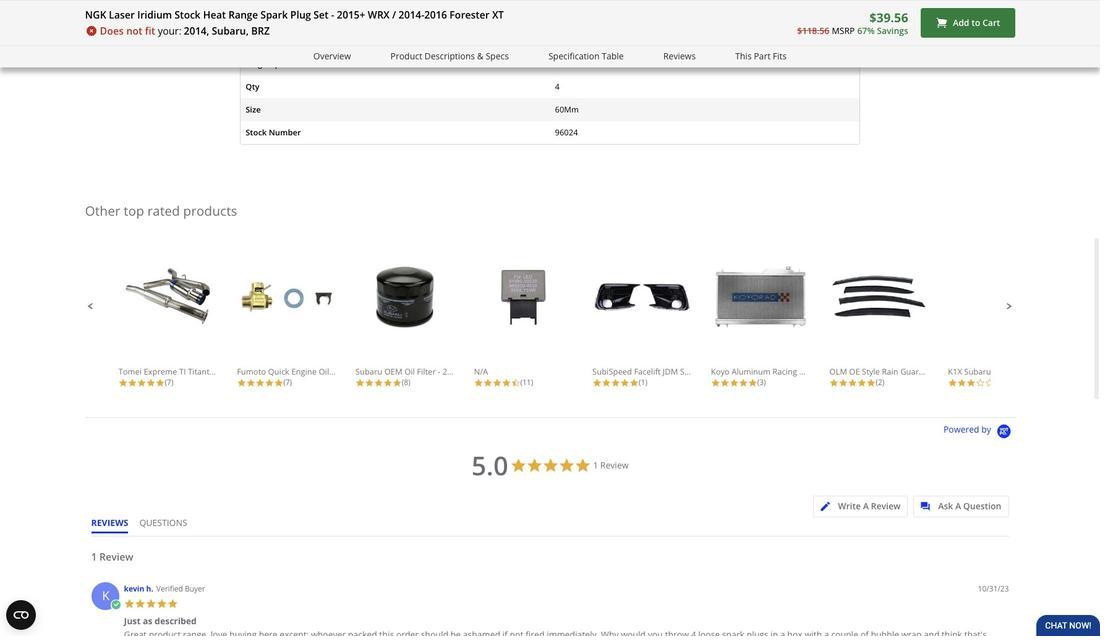 Task type: describe. For each thing, give the bounding box(es) containing it.
0 vertical spatial 2015+
[[337, 8, 365, 22]]

xt
[[492, 8, 504, 22]]

style...
[[680, 366, 704, 377]]

dialog image
[[921, 502, 936, 512]]

empty star image
[[985, 379, 994, 388]]

$118.56
[[797, 25, 829, 36]]

3 total reviews element
[[711, 377, 810, 388]]

0 vertical spatial stock
[[175, 8, 201, 22]]

olm oe style rain guards -...
[[829, 366, 939, 377]]

cart
[[983, 17, 1000, 29]]

overview link
[[313, 49, 351, 64]]

0 vertical spatial wrx
[[368, 8, 390, 22]]

0 horizontal spatial 1
[[91, 550, 97, 564]]

jdm
[[663, 366, 678, 377]]

not
[[126, 24, 142, 38]]

subispeed facelift jdm style... link
[[592, 264, 704, 377]]

up
[[1038, 366, 1049, 377]]

k
[[102, 588, 110, 604]]

just as described
[[124, 615, 197, 627]]

n/a link
[[474, 264, 573, 377]]

tab list containing reviews
[[91, 517, 198, 536]]

does
[[100, 24, 124, 38]]

described
[[155, 615, 197, 627]]

review date 10/31/23 element
[[978, 584, 1009, 594]]

style
[[862, 366, 880, 377]]

wrx inside 'link'
[[468, 366, 485, 377]]

verified buyer heading
[[156, 584, 205, 594]]

cat-
[[226, 366, 241, 377]]

(7) for quick
[[283, 377, 292, 388]]

titantium
[[188, 366, 224, 377]]

oil inside 'fumoto quick engine oil drain valve...' link
[[319, 366, 329, 377]]

specs
[[486, 50, 509, 62]]

brz
[[251, 24, 270, 38]]

0 vertical spatial heat
[[203, 8, 226, 22]]

product descriptions & specs
[[390, 50, 509, 62]]

specification table
[[548, 50, 624, 62]]

reviews
[[663, 50, 696, 62]]

2014,
[[184, 24, 209, 38]]

2015+ inside 'link'
[[442, 366, 465, 377]]

1 horizontal spatial 1
[[593, 460, 598, 471]]

2016
[[424, 8, 447, 22]]

msrp
[[832, 25, 855, 36]]

just as described heading
[[124, 615, 197, 629]]

set
[[314, 8, 329, 22]]

drain
[[331, 366, 352, 377]]

koyo aluminum racing radiator -...
[[711, 366, 842, 377]]

aluminum
[[732, 366, 770, 377]]

1 horizontal spatial plug
[[290, 8, 311, 22]]

11 total reviews element
[[474, 377, 573, 388]]

subaru inside 'link'
[[355, 366, 382, 377]]

2 ... from the left
[[932, 366, 939, 377]]

60mm
[[555, 104, 579, 115]]

1 horizontal spatial range
[[266, 35, 290, 46]]

your:
[[158, 24, 181, 38]]

(2) for style
[[876, 377, 884, 388]]

kevin h. verified buyer
[[124, 584, 205, 594]]

kevin
[[124, 584, 144, 594]]

2 total reviews element for oem
[[948, 377, 1047, 388]]

product descriptions & specs link
[[390, 49, 509, 64]]

- inside 'link'
[[438, 366, 440, 377]]

koyo aluminum racing radiator -... link
[[711, 264, 842, 377]]

powered by
[[944, 424, 993, 436]]

/
[[392, 8, 396, 22]]

1 total reviews element
[[592, 377, 691, 388]]

touch
[[1013, 366, 1036, 377]]

review inside dropdown button
[[871, 500, 901, 512]]

question
[[963, 500, 1001, 512]]

7 total reviews element for expreme
[[118, 377, 217, 388]]

circle checkmark image
[[110, 600, 121, 611]]

just
[[124, 615, 141, 627]]

olm
[[829, 366, 847, 377]]

1 vertical spatial heat
[[246, 35, 264, 46]]

gap
[[264, 58, 280, 69]]

2 oem from the left
[[993, 366, 1011, 377]]

top
[[124, 202, 144, 220]]

stock number
[[246, 127, 301, 138]]

tomei expreme ti titantium cat-back... link
[[118, 264, 265, 377]]

- right radiator
[[833, 366, 836, 377]]

write a review
[[838, 500, 901, 512]]

add
[[953, 17, 969, 29]]

tomei
[[118, 366, 142, 377]]

part
[[754, 50, 771, 62]]

color
[[246, 12, 266, 23]]

other top rated products
[[85, 202, 237, 220]]

powered
[[944, 424, 979, 436]]

product
[[390, 50, 422, 62]]

5.0 star rating element
[[471, 448, 508, 483]]

0 horizontal spatial 1 review
[[91, 550, 133, 564]]

subaru oem oil filter - 2015+ wrx link
[[355, 264, 485, 377]]

- right guards
[[930, 366, 932, 377]]

- right set
[[331, 8, 334, 22]]

ask
[[938, 500, 953, 512]]

oe
[[849, 366, 860, 377]]

8 total reviews element
[[355, 377, 454, 388]]

&
[[477, 50, 483, 62]]

this part fits
[[735, 50, 787, 62]]



Task type: locate. For each thing, give the bounding box(es) containing it.
1 (2) from the left
[[876, 377, 884, 388]]

1 horizontal spatial oem
[[993, 366, 1011, 377]]

subispeed
[[592, 366, 632, 377]]

1 vertical spatial 1 review
[[91, 550, 133, 564]]

2 a from the left
[[955, 500, 961, 512]]

a
[[863, 500, 869, 512], [955, 500, 961, 512]]

half star image
[[511, 379, 520, 388]]

... left k1x
[[932, 366, 939, 377]]

1 horizontal spatial 1 review
[[593, 460, 629, 471]]

engine
[[291, 366, 317, 377]]

laser
[[109, 8, 135, 22]]

1 vertical spatial 1
[[91, 550, 97, 564]]

range up gap
[[266, 35, 290, 46]]

0 vertical spatial review
[[600, 460, 629, 471]]

range
[[228, 8, 258, 22], [266, 35, 290, 46]]

2 total reviews element for style
[[829, 377, 928, 388]]

write
[[838, 500, 861, 512]]

1 horizontal spatial ...
[[932, 366, 939, 377]]

1 horizontal spatial (7)
[[283, 377, 292, 388]]

2 subaru from the left
[[964, 366, 991, 377]]

write no frame image
[[821, 502, 836, 512]]

1 horizontal spatial (2)
[[994, 377, 1003, 388]]

oem right valve...
[[384, 366, 402, 377]]

products
[[183, 202, 237, 220]]

2 oil from the left
[[404, 366, 415, 377]]

(2)
[[876, 377, 884, 388], [994, 377, 1003, 388]]

(7)
[[165, 377, 173, 388], [283, 377, 292, 388]]

quick
[[268, 366, 289, 377]]

1 horizontal spatial subaru
[[964, 366, 991, 377]]

oem up empty star image
[[993, 366, 1011, 377]]

... left oe
[[836, 366, 842, 377]]

67%
[[857, 25, 875, 36]]

0 horizontal spatial (2)
[[876, 377, 884, 388]]

1 7 total reviews element from the left
[[118, 377, 217, 388]]

0 horizontal spatial ...
[[836, 366, 842, 377]]

star image
[[118, 379, 128, 388], [146, 379, 156, 388], [156, 379, 165, 388], [246, 379, 255, 388], [255, 379, 265, 388], [265, 379, 274, 388], [383, 379, 393, 388], [474, 379, 483, 388], [483, 379, 492, 388], [492, 379, 502, 388], [502, 379, 511, 388], [592, 379, 602, 388], [602, 379, 611, 388], [620, 379, 630, 388], [711, 379, 720, 388], [720, 379, 729, 388], [729, 379, 739, 388], [739, 379, 748, 388], [829, 379, 839, 388], [848, 379, 857, 388], [948, 379, 957, 388], [957, 379, 966, 388], [167, 599, 178, 610]]

reviews link
[[663, 49, 696, 64]]

k1x subaru oem touch up paint
[[948, 366, 1070, 377]]

h.
[[146, 584, 153, 594]]

stock up does not fit your: 2014, subaru, brz
[[175, 8, 201, 22]]

subaru up empty star icon
[[964, 366, 991, 377]]

1 horizontal spatial stock
[[246, 127, 267, 138]]

2 2 total reviews element from the left
[[948, 377, 1047, 388]]

2 total reviews element
[[829, 377, 928, 388], [948, 377, 1047, 388]]

- right filter
[[438, 366, 440, 377]]

7 total reviews element for quick
[[237, 377, 336, 388]]

1 oil from the left
[[319, 366, 329, 377]]

ask a question button
[[913, 496, 1009, 518]]

(7) for expreme
[[165, 377, 173, 388]]

0 horizontal spatial (7)
[[165, 377, 173, 388]]

0 horizontal spatial wrx
[[368, 8, 390, 22]]

verified
[[156, 584, 183, 594]]

as
[[143, 615, 152, 627]]

a for ask
[[955, 500, 961, 512]]

savings
[[877, 25, 908, 36]]

1 review
[[593, 460, 629, 471], [91, 550, 133, 564]]

$39.56
[[869, 9, 908, 26]]

2015+ left n/a
[[442, 366, 465, 377]]

1 ... from the left
[[836, 366, 842, 377]]

ti
[[179, 366, 186, 377]]

0 vertical spatial range
[[228, 8, 258, 22]]

1 oem from the left
[[384, 366, 402, 377]]

0 horizontal spatial review
[[99, 550, 133, 564]]

5.0
[[471, 448, 508, 483]]

1 horizontal spatial 7 total reviews element
[[237, 377, 336, 388]]

2015+ right set
[[337, 8, 365, 22]]

add to cart
[[953, 17, 1000, 29]]

oem inside 'link'
[[384, 366, 402, 377]]

subaru right drain
[[355, 366, 382, 377]]

fumoto
[[237, 366, 266, 377]]

powered by link
[[944, 424, 1015, 440]]

plug
[[290, 8, 311, 22], [246, 58, 262, 69]]

fit
[[145, 24, 155, 38]]

empty star image
[[976, 379, 985, 388]]

1 horizontal spatial 2015+
[[442, 366, 465, 377]]

7 total reviews element
[[118, 377, 217, 388], [237, 377, 336, 388]]

1 a from the left
[[863, 500, 869, 512]]

heat down 'color'
[[246, 35, 264, 46]]

$39.56 $118.56 msrp 67% savings
[[797, 9, 908, 36]]

reviews
[[91, 517, 128, 529]]

heat range
[[246, 35, 290, 46]]

plug left gap
[[246, 58, 262, 69]]

0 horizontal spatial 2 total reviews element
[[829, 377, 928, 388]]

filter
[[417, 366, 436, 377]]

1 horizontal spatial a
[[955, 500, 961, 512]]

to
[[972, 17, 980, 29]]

(2) for oem
[[994, 377, 1003, 388]]

valve...
[[354, 366, 380, 377]]

0 horizontal spatial oem
[[384, 366, 402, 377]]

2 (7) from the left
[[283, 377, 292, 388]]

a right write at the bottom right
[[863, 500, 869, 512]]

paint
[[1051, 366, 1070, 377]]

koyo
[[711, 366, 730, 377]]

2014-
[[399, 8, 424, 22]]

(7) right 'back...'
[[283, 377, 292, 388]]

facelift
[[634, 366, 661, 377]]

8
[[555, 35, 560, 46]]

(2) right oe
[[876, 377, 884, 388]]

1 2 total reviews element from the left
[[829, 377, 928, 388]]

2 7 total reviews element from the left
[[237, 377, 336, 388]]

table
[[602, 50, 624, 62]]

1 horizontal spatial wrx
[[468, 366, 485, 377]]

oil
[[319, 366, 329, 377], [404, 366, 415, 377]]

2 (2) from the left
[[994, 377, 1003, 388]]

(8)
[[402, 377, 410, 388]]

descriptions
[[425, 50, 475, 62]]

oil left drain
[[319, 366, 329, 377]]

0 vertical spatial 1
[[593, 460, 598, 471]]

1 horizontal spatial heat
[[246, 35, 264, 46]]

a for write
[[863, 500, 869, 512]]

2 horizontal spatial review
[[871, 500, 901, 512]]

0 vertical spatial plug
[[290, 8, 311, 22]]

expreme
[[144, 366, 177, 377]]

subaru
[[355, 366, 382, 377], [964, 366, 991, 377]]

fumoto quick engine oil drain valve... link
[[237, 264, 380, 377]]

overview
[[313, 50, 351, 62]]

2 vertical spatial review
[[99, 550, 133, 564]]

subispeed facelift jdm style...
[[592, 366, 704, 377]]

olm oe style rain guards -... link
[[829, 264, 939, 377]]

spark
[[261, 8, 288, 22]]

1 vertical spatial 2015+
[[442, 366, 465, 377]]

0 horizontal spatial 2015+
[[337, 8, 365, 22]]

0 horizontal spatial a
[[863, 500, 869, 512]]

back...
[[241, 366, 265, 377]]

open widget image
[[6, 600, 36, 630]]

tab list
[[91, 517, 198, 536]]

1 vertical spatial stock
[[246, 127, 267, 138]]

buyer
[[185, 584, 205, 594]]

0 vertical spatial 1 review
[[593, 460, 629, 471]]

1 horizontal spatial review
[[600, 460, 629, 471]]

oil left filter
[[404, 366, 415, 377]]

range up subaru,
[[228, 8, 258, 22]]

1 (7) from the left
[[165, 377, 173, 388]]

0 horizontal spatial heat
[[203, 8, 226, 22]]

guards
[[900, 366, 928, 377]]

a right ask
[[955, 500, 961, 512]]

(2) right empty star icon
[[994, 377, 1003, 388]]

plug left set
[[290, 8, 311, 22]]

1 vertical spatial wrx
[[468, 366, 485, 377]]

fits
[[773, 50, 787, 62]]

heat up subaru,
[[203, 8, 226, 22]]

0 horizontal spatial oil
[[319, 366, 329, 377]]

1 vertical spatial range
[[266, 35, 290, 46]]

0 horizontal spatial stock
[[175, 8, 201, 22]]

forester
[[450, 8, 490, 22]]

0.024
[[555, 58, 575, 69]]

wrx left '/'
[[368, 8, 390, 22]]

k1x
[[948, 366, 962, 377]]

1 horizontal spatial oil
[[404, 366, 415, 377]]

wrx
[[368, 8, 390, 22], [468, 366, 485, 377]]

ngk laser iridium stock heat range spark plug set - 2015+ wrx / 2014-2016 forester xt
[[85, 8, 504, 22]]

oil inside subaru oem oil filter - 2015+ wrx 'link'
[[404, 366, 415, 377]]

star image
[[128, 379, 137, 388], [137, 379, 146, 388], [237, 379, 246, 388], [274, 379, 283, 388], [355, 379, 365, 388], [365, 379, 374, 388], [374, 379, 383, 388], [393, 379, 402, 388], [611, 379, 620, 388], [630, 379, 639, 388], [748, 379, 757, 388], [839, 379, 848, 388], [857, 379, 867, 388], [867, 379, 876, 388], [966, 379, 976, 388], [124, 599, 135, 610], [135, 599, 146, 610], [146, 599, 156, 610], [156, 599, 167, 610]]

wrx right filter
[[468, 366, 485, 377]]

ngk
[[85, 8, 106, 22]]

number
[[269, 127, 301, 138]]

specification
[[548, 50, 600, 62]]

1 horizontal spatial 2 total reviews element
[[948, 377, 1047, 388]]

0 horizontal spatial plug
[[246, 58, 262, 69]]

other
[[85, 202, 120, 220]]

specification table link
[[548, 49, 624, 64]]

2015+
[[337, 8, 365, 22], [442, 366, 465, 377]]

n/a
[[474, 366, 488, 377]]

1 vertical spatial plug
[[246, 58, 262, 69]]

racing
[[773, 366, 797, 377]]

0 horizontal spatial 7 total reviews element
[[118, 377, 217, 388]]

this
[[735, 50, 752, 62]]

0 horizontal spatial subaru
[[355, 366, 382, 377]]

radiator
[[799, 366, 831, 377]]

stock down size
[[246, 127, 267, 138]]

(3)
[[757, 377, 766, 388]]

(7) left 'ti'
[[165, 377, 173, 388]]

1 subaru from the left
[[355, 366, 382, 377]]

1 vertical spatial review
[[871, 500, 901, 512]]

iridium
[[137, 8, 172, 22]]

0 horizontal spatial range
[[228, 8, 258, 22]]

tomei expreme ti titantium cat-back...
[[118, 366, 265, 377]]

10/31/23
[[978, 584, 1009, 594]]

does not fit your: 2014, subaru, brz
[[100, 24, 270, 38]]



Task type: vqa. For each thing, say whether or not it's contained in the screenshot.
the Sticker Fab Tow Hook Cover Overlay with "TOW" Logo (Gold) - 2022-2023 Subaru BRZ
no



